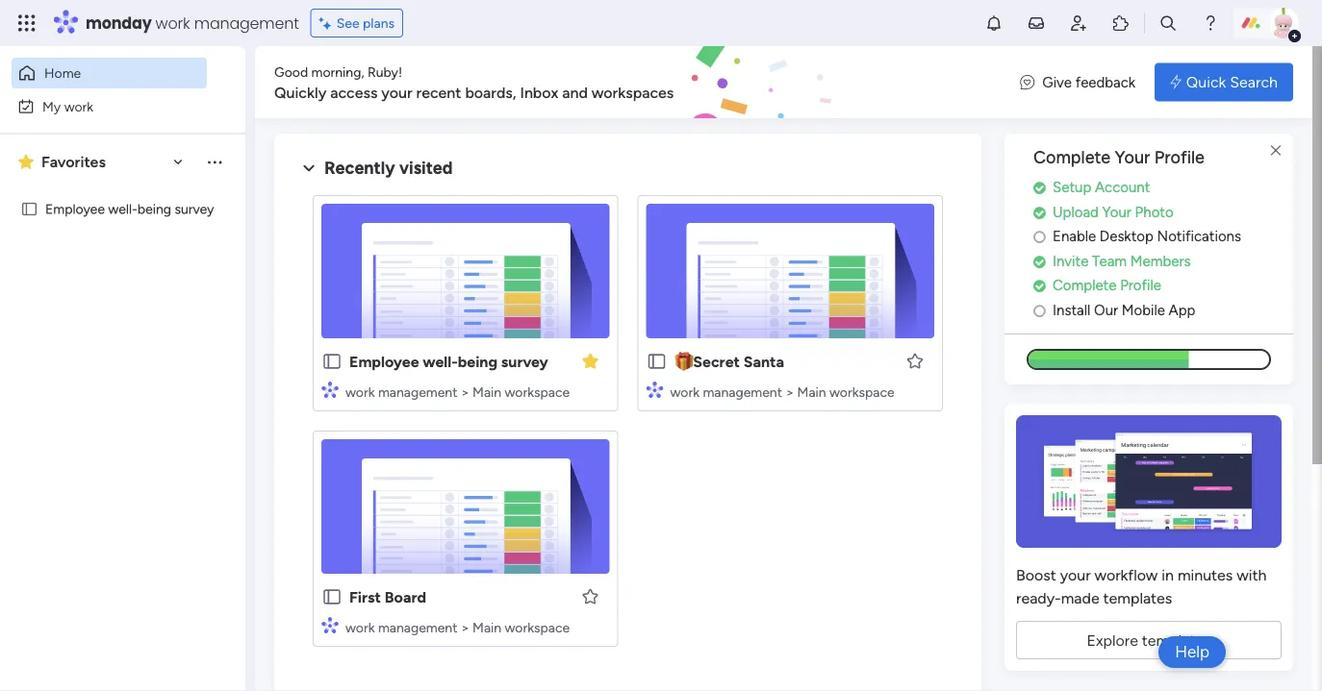 Task type: vqa. For each thing, say whether or not it's contained in the screenshot.
the columns
no



Task type: locate. For each thing, give the bounding box(es) containing it.
search
[[1230, 73, 1278, 91]]

0 vertical spatial well-
[[108, 201, 138, 218]]

0 vertical spatial survey
[[175, 201, 214, 218]]

main
[[473, 384, 502, 400], [797, 384, 826, 400], [473, 620, 502, 636]]

0 horizontal spatial employee
[[45, 201, 105, 218]]

1 horizontal spatial employee
[[349, 353, 419, 371]]

check circle image inside complete profile link
[[1034, 279, 1046, 293]]

1 circle o image from the top
[[1034, 230, 1046, 244]]

app
[[1169, 302, 1196, 319]]

your inside upload your photo link
[[1103, 203, 1132, 221]]

1 vertical spatial your
[[1103, 203, 1132, 221]]

your
[[381, 83, 413, 102], [1060, 566, 1091, 584]]

🎁
[[674, 353, 690, 371]]

work management > main workspace
[[346, 384, 570, 400], [670, 384, 895, 400], [346, 620, 570, 636]]

well- inside list box
[[108, 201, 138, 218]]

well- inside quick search results list box
[[423, 353, 458, 371]]

0 vertical spatial templates
[[1103, 589, 1172, 608]]

your up made
[[1060, 566, 1091, 584]]

ruby anderson image
[[1268, 8, 1299, 38]]

morning,
[[311, 64, 364, 80]]

0 horizontal spatial well-
[[108, 201, 138, 218]]

public board image for 🎁 secret santa
[[646, 351, 667, 372]]

mobile
[[1122, 302, 1165, 319]]

notifications
[[1157, 228, 1241, 245]]

explore
[[1087, 632, 1138, 650]]

being
[[137, 201, 171, 218], [458, 353, 498, 371]]

check circle image left setup
[[1034, 181, 1046, 195]]

2 check circle image from the top
[[1034, 205, 1046, 220]]

0 horizontal spatial employee well-being survey
[[45, 201, 214, 218]]

management
[[194, 12, 299, 34], [378, 384, 458, 400], [703, 384, 782, 400], [378, 620, 458, 636]]

well- for public board icon for employee well-being survey
[[423, 353, 458, 371]]

1 horizontal spatial survey
[[501, 353, 548, 371]]

setup account link
[[1034, 177, 1293, 199]]

templates
[[1103, 589, 1172, 608], [1142, 632, 1211, 650]]

0 vertical spatial complete
[[1034, 147, 1111, 168]]

1 vertical spatial profile
[[1120, 277, 1162, 294]]

circle o image up check circle image
[[1034, 230, 1046, 244]]

check circle image down check circle image
[[1034, 279, 1046, 293]]

0 horizontal spatial your
[[381, 83, 413, 102]]

upload your photo
[[1053, 203, 1174, 221]]

check circle image inside setup account link
[[1034, 181, 1046, 195]]

check circle image
[[1034, 181, 1046, 195], [1034, 205, 1046, 220], [1034, 279, 1046, 293]]

your inside "good morning, ruby! quickly access your recent boards, inbox and workspaces"
[[381, 83, 413, 102]]

upload
[[1053, 203, 1099, 221]]

1 horizontal spatial your
[[1060, 566, 1091, 584]]

your up account
[[1115, 147, 1150, 168]]

feedback
[[1076, 73, 1136, 91]]

templates right explore
[[1142, 632, 1211, 650]]

check circle image for complete
[[1034, 279, 1046, 293]]

profile up mobile
[[1120, 277, 1162, 294]]

made
[[1061, 589, 1100, 608]]

your down ruby!
[[381, 83, 413, 102]]

employee well-being survey
[[45, 201, 214, 218], [349, 353, 548, 371]]

being inside quick search results list box
[[458, 353, 498, 371]]

1 vertical spatial being
[[458, 353, 498, 371]]

install our mobile app
[[1053, 302, 1196, 319]]

2 circle o image from the top
[[1034, 303, 1046, 318]]

being inside list box
[[137, 201, 171, 218]]

quick search
[[1186, 73, 1278, 91]]

quick search button
[[1155, 63, 1293, 102]]

check circle image
[[1034, 254, 1046, 269]]

management for first board
[[378, 620, 458, 636]]

0 vertical spatial your
[[381, 83, 413, 102]]

install our mobile app link
[[1034, 300, 1293, 321]]

1 horizontal spatial being
[[458, 353, 498, 371]]

quick search results list box
[[297, 180, 959, 671]]

1 horizontal spatial employee well-being survey
[[349, 353, 548, 371]]

profile up setup account link
[[1155, 147, 1205, 168]]

first board
[[349, 589, 426, 607]]

invite members image
[[1069, 13, 1088, 33]]

close recently visited image
[[297, 157, 320, 180]]

1 vertical spatial templates
[[1142, 632, 1211, 650]]

complete for complete profile
[[1053, 277, 1117, 294]]

our
[[1094, 302, 1118, 319]]

members
[[1131, 252, 1191, 270]]

1 vertical spatial employee well-being survey
[[349, 353, 548, 371]]

circle o image inside install our mobile app link
[[1034, 303, 1046, 318]]

work management > main workspace for being
[[346, 384, 570, 400]]

public board image for employee well-being survey
[[321, 351, 343, 372]]

favorites button
[[13, 146, 192, 179]]

visited
[[399, 158, 453, 179]]

employee well-being survey list box
[[0, 188, 245, 342]]

complete
[[1034, 147, 1111, 168], [1053, 277, 1117, 294]]

work for 🎁
[[670, 384, 700, 400]]

workspace
[[505, 384, 570, 400], [830, 384, 895, 400], [505, 620, 570, 636]]

1 vertical spatial circle o image
[[1034, 303, 1046, 318]]

employee well-being survey for public board icon for employee well-being survey
[[349, 353, 548, 371]]

work for employee
[[346, 384, 375, 400]]

being for public board image
[[137, 201, 171, 218]]

survey down the favorites options icon
[[175, 201, 214, 218]]

0 vertical spatial your
[[1115, 147, 1150, 168]]

v2 bolt switch image
[[1170, 72, 1182, 93]]

favorites
[[41, 153, 106, 171]]

employee well-being survey inside employee well-being survey list box
[[45, 201, 214, 218]]

1 vertical spatial survey
[[501, 353, 548, 371]]

recently
[[324, 158, 395, 179]]

complete up install
[[1053, 277, 1117, 294]]

0 vertical spatial being
[[137, 201, 171, 218]]

enable desktop notifications link
[[1034, 226, 1293, 248]]

1 check circle image from the top
[[1034, 181, 1046, 195]]

1 vertical spatial well-
[[423, 353, 458, 371]]

> for santa
[[786, 384, 794, 400]]

well-
[[108, 201, 138, 218], [423, 353, 458, 371]]

employee
[[45, 201, 105, 218], [349, 353, 419, 371]]

favorites options image
[[205, 152, 224, 172]]

0 horizontal spatial being
[[137, 201, 171, 218]]

0 horizontal spatial survey
[[175, 201, 214, 218]]

circle o image inside enable desktop notifications link
[[1034, 230, 1046, 244]]

circle o image left install
[[1034, 303, 1046, 318]]

>
[[461, 384, 469, 400], [786, 384, 794, 400], [461, 620, 469, 636]]

and
[[562, 83, 588, 102]]

workspace for being
[[505, 384, 570, 400]]

add to favorites image
[[581, 588, 600, 607]]

first
[[349, 589, 381, 607]]

1 vertical spatial employee
[[349, 353, 419, 371]]

work
[[155, 12, 190, 34], [64, 98, 93, 115], [346, 384, 375, 400], [670, 384, 700, 400], [346, 620, 375, 636]]

1 vertical spatial check circle image
[[1034, 205, 1046, 220]]

0 vertical spatial employee
[[45, 201, 105, 218]]

complete your profile
[[1034, 147, 1205, 168]]

employee well-being survey for public board image
[[45, 201, 214, 218]]

0 vertical spatial employee well-being survey
[[45, 201, 214, 218]]

1 vertical spatial your
[[1060, 566, 1091, 584]]

survey left remove from favorites image
[[501, 353, 548, 371]]

templates down workflow
[[1103, 589, 1172, 608]]

your down account
[[1103, 203, 1132, 221]]

0 vertical spatial circle o image
[[1034, 230, 1046, 244]]

circle o image
[[1034, 230, 1046, 244], [1034, 303, 1046, 318]]

complete up setup
[[1034, 147, 1111, 168]]

check circle image left upload
[[1034, 205, 1046, 220]]

0 vertical spatial check circle image
[[1034, 181, 1046, 195]]

in
[[1162, 566, 1174, 584]]

survey
[[175, 201, 214, 218], [501, 353, 548, 371]]

1 vertical spatial complete
[[1053, 277, 1117, 294]]

0 vertical spatial profile
[[1155, 147, 1205, 168]]

workspace for santa
[[830, 384, 895, 400]]

monday work management
[[86, 12, 299, 34]]

🎁 secret santa
[[674, 353, 784, 371]]

workspaces
[[592, 83, 674, 102]]

help image
[[1201, 13, 1220, 33]]

public board image
[[321, 351, 343, 372], [646, 351, 667, 372], [321, 587, 343, 608]]

your
[[1115, 147, 1150, 168], [1103, 203, 1132, 221]]

3 check circle image from the top
[[1034, 279, 1046, 293]]

survey inside list box
[[175, 201, 214, 218]]

1 horizontal spatial well-
[[423, 353, 458, 371]]

help button
[[1159, 637, 1226, 669]]

employee inside list box
[[45, 201, 105, 218]]

employee well-being survey inside quick search results list box
[[349, 353, 548, 371]]

profile
[[1155, 147, 1205, 168], [1120, 277, 1162, 294]]

main for santa
[[797, 384, 826, 400]]

2 vertical spatial check circle image
[[1034, 279, 1046, 293]]

invite team members
[[1053, 252, 1191, 270]]

my work button
[[12, 91, 207, 122]]

work management > main workspace for santa
[[670, 384, 895, 400]]

check circle image for upload
[[1034, 205, 1046, 220]]

templates inside button
[[1142, 632, 1211, 650]]

survey inside quick search results list box
[[501, 353, 548, 371]]

board
[[385, 589, 426, 607]]

your for photo
[[1103, 203, 1132, 221]]

check circle image inside upload your photo link
[[1034, 205, 1046, 220]]



Task type: describe. For each thing, give the bounding box(es) containing it.
minutes
[[1178, 566, 1233, 584]]

monday
[[86, 12, 152, 34]]

home button
[[12, 58, 207, 89]]

check circle image for setup
[[1034, 181, 1046, 195]]

dapulse x slim image
[[1265, 140, 1288, 163]]

see plans button
[[311, 9, 403, 38]]

inbox
[[520, 83, 558, 102]]

well- for public board image
[[108, 201, 138, 218]]

complete for complete your profile
[[1034, 147, 1111, 168]]

enable desktop notifications
[[1053, 228, 1241, 245]]

main for being
[[473, 384, 502, 400]]

good
[[274, 64, 308, 80]]

public board image for first board
[[321, 587, 343, 608]]

photo
[[1135, 203, 1174, 221]]

good morning, ruby! quickly access your recent boards, inbox and workspaces
[[274, 64, 674, 102]]

account
[[1095, 179, 1150, 196]]

secret
[[693, 353, 740, 371]]

being for public board icon for employee well-being survey
[[458, 353, 498, 371]]

ruby!
[[368, 64, 402, 80]]

with
[[1237, 566, 1267, 584]]

complete profile link
[[1034, 275, 1293, 297]]

templates inside boost your workflow in minutes with ready-made templates
[[1103, 589, 1172, 608]]

inbox image
[[1027, 13, 1046, 33]]

upload your photo link
[[1034, 201, 1293, 223]]

santa
[[744, 353, 784, 371]]

search everything image
[[1159, 13, 1178, 33]]

give feedback
[[1043, 73, 1136, 91]]

my
[[42, 98, 61, 115]]

work for first
[[346, 620, 375, 636]]

management for 🎁 secret santa
[[703, 384, 782, 400]]

workflow
[[1095, 566, 1158, 584]]

plans
[[363, 15, 395, 31]]

your for profile
[[1115, 147, 1150, 168]]

circle o image for install
[[1034, 303, 1046, 318]]

install
[[1053, 302, 1091, 319]]

recently visited
[[324, 158, 453, 179]]

survey for public board image
[[175, 201, 214, 218]]

employee inside quick search results list box
[[349, 353, 419, 371]]

v2 user feedback image
[[1020, 71, 1035, 93]]

remove from favorites image
[[581, 352, 600, 371]]

quick
[[1186, 73, 1226, 91]]

invite team members link
[[1034, 251, 1293, 272]]

setup
[[1053, 179, 1092, 196]]

invite
[[1053, 252, 1089, 270]]

give
[[1043, 73, 1072, 91]]

home
[[44, 65, 81, 81]]

enable
[[1053, 228, 1096, 245]]

desktop
[[1100, 228, 1154, 245]]

select product image
[[17, 13, 37, 33]]

explore templates button
[[1016, 622, 1282, 660]]

ready-
[[1016, 589, 1061, 608]]

team
[[1092, 252, 1127, 270]]

boards,
[[465, 83, 516, 102]]

v2 star 2 image
[[18, 151, 34, 174]]

management for employee well-being survey
[[378, 384, 458, 400]]

boost your workflow in minutes with ready-made templates
[[1016, 566, 1267, 608]]

boost
[[1016, 566, 1057, 584]]

templates image image
[[1022, 416, 1276, 548]]

see
[[337, 15, 360, 31]]

circle o image for enable
[[1034, 230, 1046, 244]]

survey for public board icon for employee well-being survey
[[501, 353, 548, 371]]

explore templates
[[1087, 632, 1211, 650]]

complete profile
[[1053, 277, 1162, 294]]

> for being
[[461, 384, 469, 400]]

apps image
[[1112, 13, 1131, 33]]

quickly
[[274, 83, 327, 102]]

notifications image
[[985, 13, 1004, 33]]

work inside button
[[64, 98, 93, 115]]

public board image
[[20, 200, 38, 218]]

recent
[[416, 83, 461, 102]]

setup account
[[1053, 179, 1150, 196]]

access
[[330, 83, 378, 102]]

add to favorites image
[[906, 352, 925, 371]]

see plans
[[337, 15, 395, 31]]

help
[[1175, 643, 1210, 663]]

my work
[[42, 98, 93, 115]]

your inside boost your workflow in minutes with ready-made templates
[[1060, 566, 1091, 584]]



